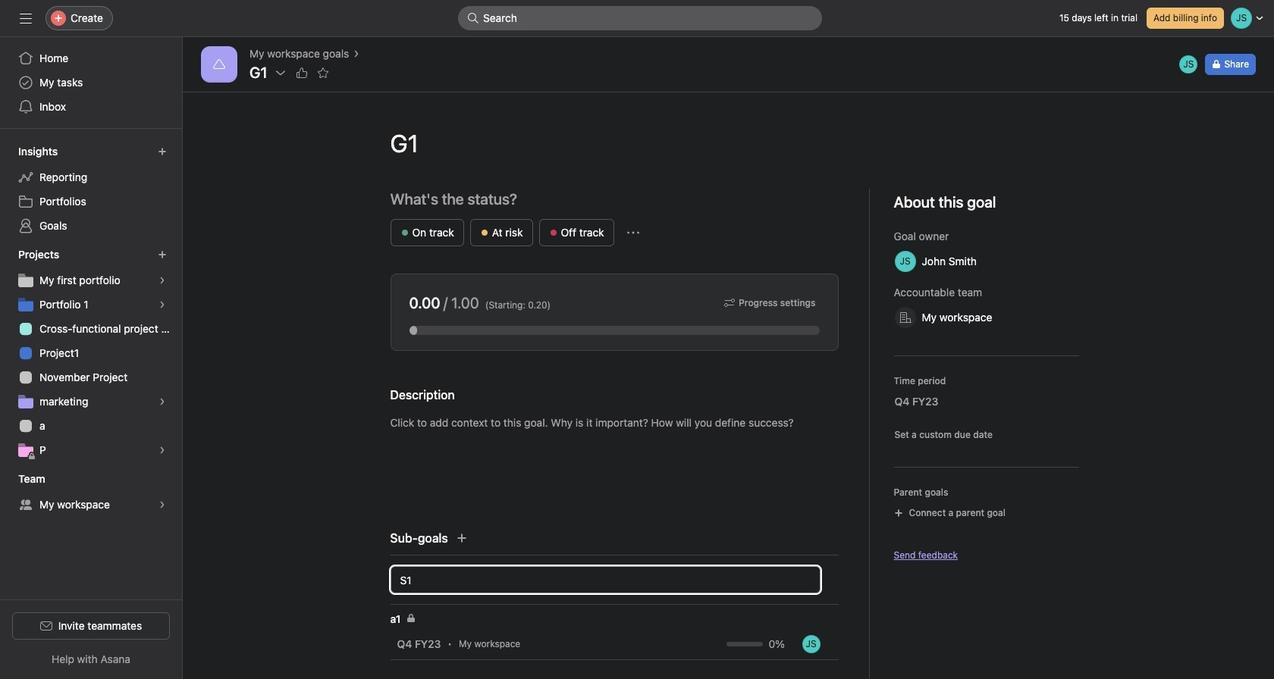 Task type: describe. For each thing, give the bounding box(es) containing it.
see details, marketing image
[[158, 398, 167, 407]]

global element
[[0, 37, 182, 128]]

hide sidebar image
[[20, 12, 32, 24]]

toggle owner popover image
[[803, 636, 821, 654]]

add goal image
[[456, 533, 468, 545]]

Start typing the name of a goal text field
[[390, 567, 821, 594]]

show options image
[[275, 67, 287, 79]]

new project or portfolio image
[[158, 250, 167, 260]]

new insights image
[[158, 147, 167, 156]]



Task type: locate. For each thing, give the bounding box(es) containing it.
insights element
[[0, 138, 182, 241]]

teams element
[[0, 466, 182, 521]]

list box
[[458, 6, 823, 30]]

see details, my first portfolio image
[[158, 276, 167, 285]]

0 likes. click to like this task image
[[296, 67, 308, 79]]

prominent image
[[467, 12, 480, 24]]

see details, portfolio 1 image
[[158, 301, 167, 310]]

see details, my workspace image
[[158, 501, 167, 510]]

Goal name text field
[[378, 116, 1080, 171]]

see details, p image
[[158, 446, 167, 455]]

add to starred image
[[318, 67, 330, 79]]

projects element
[[0, 241, 182, 466]]



Task type: vqa. For each thing, say whether or not it's contained in the screenshot.
"4️⃣"
no



